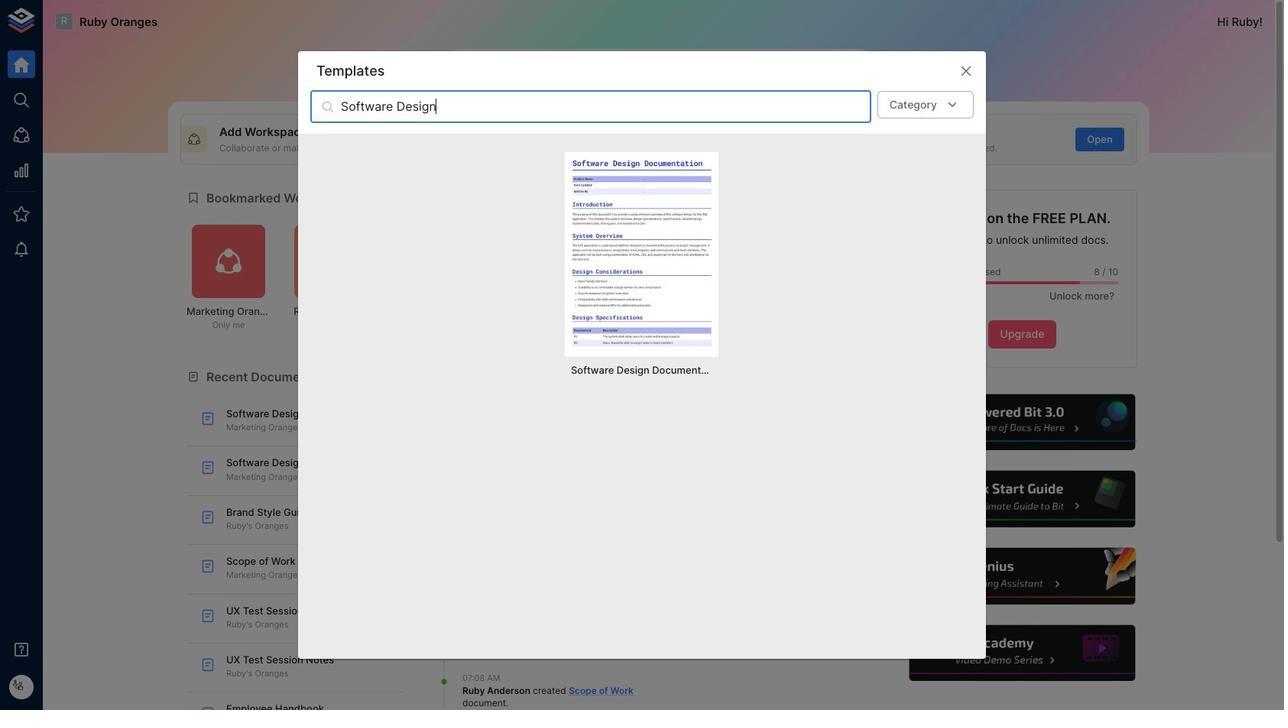 Task type: locate. For each thing, give the bounding box(es) containing it.
dialog
[[298, 51, 987, 659]]

Search Templates... text field
[[341, 91, 872, 123]]

help image
[[908, 392, 1138, 453], [908, 469, 1138, 530], [908, 546, 1138, 607], [908, 623, 1138, 684]]

software design documentation image
[[571, 158, 713, 347]]



Task type: vqa. For each thing, say whether or not it's contained in the screenshot.
the docs.
no



Task type: describe. For each thing, give the bounding box(es) containing it.
3 help image from the top
[[908, 546, 1138, 607]]

4 help image from the top
[[908, 623, 1138, 684]]

2 help image from the top
[[908, 469, 1138, 530]]

1 help image from the top
[[908, 392, 1138, 453]]



